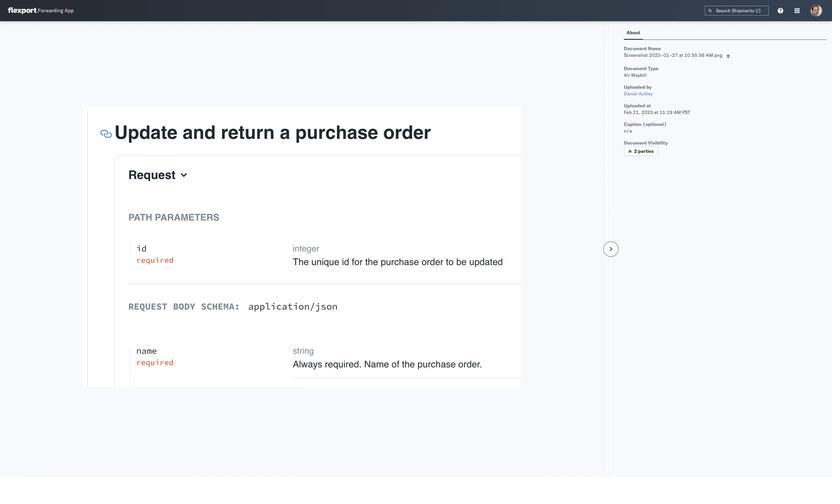 Task type: locate. For each thing, give the bounding box(es) containing it.
by
[[647, 84, 652, 90]]

at right 2023
[[655, 109, 659, 115]]

screenshot 2023-01-27 at 10.55.56 am.png
[[624, 52, 723, 58]]

0 vertical spatial document
[[624, 46, 647, 52]]

0 horizontal spatial at
[[647, 103, 651, 109]]

uploaded at feb 21, 2023 at 11:19 am pst
[[624, 103, 691, 115]]

uploaded by daniel ackley
[[624, 84, 653, 97]]

waybill
[[632, 72, 647, 78]]

1 vertical spatial uploaded
[[624, 103, 646, 109]]

(optional)
[[643, 121, 667, 127]]

11:19
[[660, 109, 673, 115]]

3 document from the top
[[624, 140, 647, 146]]

uploaded up '21,'
[[624, 103, 646, 109]]

1 vertical spatial document
[[624, 66, 647, 72]]

document
[[624, 46, 647, 52], [624, 66, 647, 72], [624, 140, 647, 146]]

document up waybill
[[624, 66, 647, 72]]

2 horizontal spatial at
[[680, 52, 684, 58]]

document visibility
[[624, 140, 668, 146]]

document up 'screenshot'
[[624, 46, 647, 52]]

am
[[674, 109, 681, 115]]

2
[[635, 148, 637, 154]]

2 parties button
[[624, 146, 659, 156]]

document for document visibility
[[624, 140, 647, 146]]

21,
[[633, 109, 641, 115]]

document for document type air waybill
[[624, 66, 647, 72]]

2 uploaded from the top
[[624, 103, 646, 109]]

uploaded inside uploaded at feb 21, 2023 at 11:19 am pst
[[624, 103, 646, 109]]

forwarding app
[[38, 7, 74, 14]]

2 document from the top
[[624, 66, 647, 72]]

2023
[[642, 109, 653, 115]]

01-
[[664, 52, 673, 58]]

1 vertical spatial at
[[647, 103, 651, 109]]

0 vertical spatial uploaded
[[624, 84, 646, 90]]

at right 27
[[680, 52, 684, 58]]

at up 2023
[[647, 103, 651, 109]]

document up 2
[[624, 140, 647, 146]]

1 uploaded from the top
[[624, 84, 646, 90]]

document inside document type air waybill
[[624, 66, 647, 72]]

1 horizontal spatial at
[[655, 109, 659, 115]]

at
[[680, 52, 684, 58], [647, 103, 651, 109], [655, 109, 659, 115]]

uploaded up the daniel
[[624, 84, 646, 90]]

uploaded
[[624, 84, 646, 90], [624, 103, 646, 109]]

uploaded inside uploaded by daniel ackley
[[624, 84, 646, 90]]

app
[[65, 7, 74, 14]]

pst
[[683, 109, 691, 115]]

2 parties
[[635, 148, 654, 154]]

am.png
[[706, 52, 723, 58]]

document name
[[624, 46, 661, 52]]

2 vertical spatial document
[[624, 140, 647, 146]]

1 document from the top
[[624, 46, 647, 52]]



Task type: describe. For each thing, give the bounding box(es) containing it.
parties
[[638, 148, 654, 154]]

n/a
[[624, 128, 632, 134]]

air waybill image
[[83, 107, 521, 387]]

screenshot
[[624, 52, 648, 58]]

name
[[648, 46, 661, 52]]

2 vertical spatial at
[[655, 109, 659, 115]]

feb
[[624, 109, 632, 115]]

uploaded for feb
[[624, 103, 646, 109]]

flexport. image
[[8, 7, 38, 14]]

27
[[673, 52, 678, 58]]

air
[[624, 72, 630, 78]]

0 vertical spatial at
[[680, 52, 684, 58]]

Search Shipments (/) text field
[[705, 6, 769, 16]]

about button
[[624, 27, 643, 40]]

2023-
[[649, 52, 664, 58]]

visibility
[[648, 140, 668, 146]]

document type air waybill
[[624, 66, 659, 78]]

document for document name
[[624, 46, 647, 52]]

forwarding
[[38, 7, 63, 14]]

10.55.56
[[685, 52, 705, 58]]

caption (optional) n/a
[[624, 121, 667, 134]]

uploaded for daniel
[[624, 84, 646, 90]]

daniel
[[624, 91, 638, 97]]

type
[[648, 66, 659, 72]]

forwarding app link
[[8, 7, 74, 14]]

about
[[627, 30, 641, 36]]

caption
[[624, 121, 642, 127]]

ackley
[[639, 91, 653, 97]]



Task type: vqa. For each thing, say whether or not it's contained in the screenshot.
the Uploaded for Feb
yes



